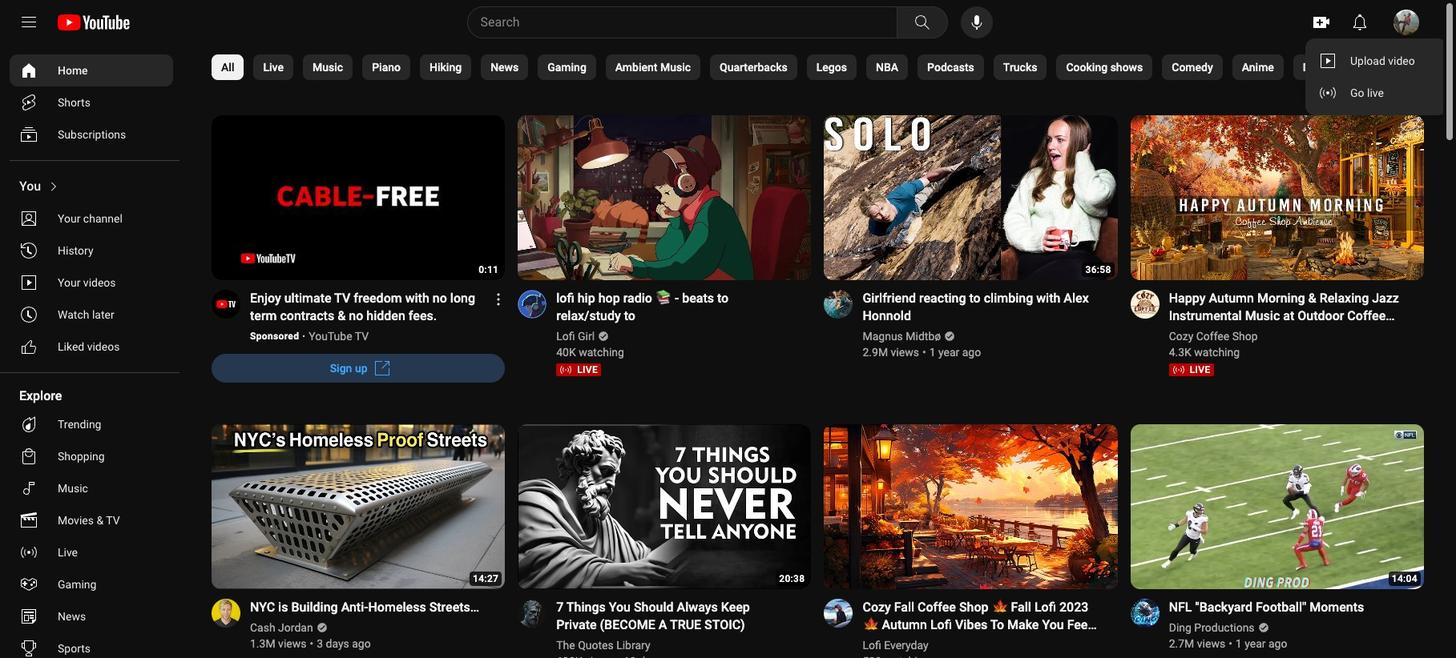 Task type: describe. For each thing, give the bounding box(es) containing it.
jazz
[[1373, 291, 1399, 306]]

freedom
[[354, 291, 402, 306]]

lofi hip hop radio 📚 - beats to relax/study to link
[[557, 290, 792, 325]]

is
[[278, 600, 288, 616]]

action-adventure g
[[1367, 61, 1457, 74]]

14:04 link
[[1131, 425, 1424, 592]]

coffee inside cozy fall coffee shop 🍁 fall lofi 2023 🍁 autumn lofi vibes to make you feel warm and peaceful
[[918, 600, 956, 616]]

20:38 link
[[518, 425, 812, 592]]

cooking
[[1067, 61, 1108, 74]]

nyc
[[250, 600, 275, 616]]

lofi everyday image
[[824, 600, 853, 628]]

relax/study
[[557, 309, 621, 324]]

you inside cozy fall coffee shop 🍁 fall lofi 2023 🍁 autumn lofi vibes to make you feel warm and peaceful
[[1042, 618, 1064, 633]]

watch later
[[58, 309, 114, 321]]

nfl
[[1169, 600, 1192, 616]]

magnus midtbø
[[863, 330, 941, 343]]

library
[[617, 640, 651, 653]]

ago for building
[[352, 638, 371, 651]]

channel
[[83, 212, 122, 225]]

warm
[[863, 636, 897, 651]]

Search text field
[[481, 12, 893, 33]]

cozy coffee shop image
[[1131, 290, 1160, 319]]

36 minutes, 58 seconds element
[[1086, 265, 1112, 276]]

music up movies on the bottom of page
[[58, 483, 88, 495]]

productions
[[1195, 622, 1255, 635]]

shorts
[[58, 96, 90, 109]]

views for is
[[278, 638, 307, 651]]

tv for ultimate
[[334, 291, 351, 306]]

girlfriend reacting to climbing with alex honnold link
[[863, 290, 1099, 325]]

cozy for cozy coffee shop 4.3k watching
[[1169, 330, 1194, 343]]

tab list containing all
[[212, 45, 1457, 90]]

live for lofi hip hop radio 📚 - beats to relax/study to
[[577, 365, 598, 376]]

1 horizontal spatial live
[[263, 61, 284, 74]]

for
[[1263, 326, 1279, 341]]

nfl "backyard football" moments
[[1169, 600, 1365, 616]]

with for no
[[405, 291, 430, 306]]

outdoor
[[1298, 309, 1345, 324]]

girlfriend reacting to climbing with alex honnold by magnus midtbø 2,985,267 views 1 year ago 36 minutes from your watch later playlist element
[[863, 290, 1099, 325]]

music inside 'happy autumn morning & relaxing jazz instrumental music at outdoor coffee shop ambience for working'
[[1245, 309, 1280, 324]]

coffee inside cozy coffee shop 4.3k watching
[[1197, 330, 1230, 343]]

legos
[[817, 61, 847, 74]]

40k
[[557, 346, 576, 359]]

moments
[[1310, 600, 1365, 616]]

driving
[[1303, 61, 1338, 74]]

1 fall from the left
[[894, 600, 915, 616]]

lofi everyday link
[[863, 638, 933, 654]]

Sign up text field
[[330, 362, 368, 375]]

sign
[[330, 362, 352, 375]]

7
[[557, 600, 564, 616]]

long
[[450, 291, 475, 306]]

your for your videos
[[58, 277, 80, 289]]

40k watching
[[557, 346, 624, 359]]

to inside the girlfriend reacting to climbing with alex honnold
[[970, 291, 981, 306]]

0:11 link
[[212, 115, 505, 282]]

reacting
[[919, 291, 966, 306]]

avatar image image
[[1394, 10, 1420, 35]]

comedy
[[1172, 61, 1213, 74]]

liked videos
[[58, 341, 120, 354]]

year for reacting
[[939, 346, 960, 359]]

subscriptions
[[58, 128, 126, 141]]

lofi
[[557, 291, 575, 306]]

7 things you should always keep private  (become a true stoic) by the quotes library 620,566 views 13 days ago 20 minutes element
[[557, 600, 792, 635]]

nba
[[876, 61, 899, 74]]

2.9m views
[[863, 346, 919, 359]]

live status for happy autumn morning & relaxing jazz instrumental music at outdoor coffee shop ambience for working
[[1169, 364, 1214, 377]]

1 vertical spatial no
[[349, 309, 363, 324]]

private
[[557, 618, 597, 633]]

cash jordan
[[250, 622, 313, 635]]

1.3m views
[[250, 638, 307, 651]]

magnus midtbø link
[[863, 329, 942, 345]]

cozy fall coffee shop 🍁 fall lofi 2023 🍁 autumn lofi vibes to make you feel warm and peaceful
[[863, 600, 1091, 651]]

1 year ago for "backyard
[[1236, 638, 1288, 651]]

the quotes library
[[557, 640, 651, 653]]

0 horizontal spatial to
[[624, 309, 636, 324]]

sports
[[58, 643, 91, 656]]

36:58 link
[[824, 115, 1118, 282]]

1 vertical spatial live
[[58, 547, 78, 560]]

history
[[58, 244, 93, 257]]

autumn inside cozy fall coffee shop 🍁 fall lofi 2023 🍁 autumn lofi vibes to make you feel warm and peaceful
[[882, 618, 927, 633]]

2 vertical spatial &
[[96, 515, 103, 527]]

keep
[[721, 600, 750, 616]]

sign up
[[330, 362, 368, 375]]

14 minutes, 27 seconds element
[[473, 574, 499, 585]]

1 horizontal spatial to
[[717, 291, 729, 306]]

live
[[1368, 87, 1384, 99]]

the
[[557, 640, 575, 653]]

always
[[677, 600, 718, 616]]

0 vertical spatial gaming
[[548, 61, 587, 74]]

live for happy autumn morning & relaxing jazz instrumental music at outdoor coffee shop ambience for working
[[1190, 365, 1211, 376]]

hiking
[[430, 61, 462, 74]]

"backyard
[[1196, 600, 1253, 616]]

to
[[991, 618, 1004, 633]]

0 vertical spatial you
[[19, 179, 41, 194]]

shop inside cozy fall coffee shop 🍁 fall lofi 2023 🍁 autumn lofi vibes to make you feel warm and peaceful
[[959, 600, 989, 616]]

& inside 'happy autumn morning & relaxing jazz instrumental music at outdoor coffee shop ambience for working'
[[1309, 291, 1317, 306]]

3
[[317, 638, 323, 651]]

music right ambient
[[660, 61, 691, 74]]

cash jordan image
[[212, 600, 240, 628]]

magnus midtbø image
[[824, 290, 853, 319]]

and
[[900, 636, 922, 651]]

quotes
[[578, 640, 614, 653]]

building
[[291, 600, 338, 616]]

youtube
[[309, 330, 352, 343]]

beats
[[682, 291, 714, 306]]

everyday
[[884, 640, 929, 653]]

up
[[355, 362, 368, 375]]

anti-
[[341, 600, 368, 616]]

tv for &
[[106, 515, 120, 527]]

hop
[[599, 291, 620, 306]]

podcasts
[[928, 61, 975, 74]]

ding
[[1169, 622, 1192, 635]]

videos for your videos
[[83, 277, 116, 289]]

lofi up 40k
[[557, 330, 575, 343]]

ding productions link
[[1169, 620, 1256, 636]]

views for reacting
[[891, 346, 919, 359]]

watch
[[58, 309, 89, 321]]

14:27 link
[[212, 425, 505, 592]]

magnus
[[863, 330, 903, 343]]

videos for liked videos
[[87, 341, 120, 354]]

2.7m
[[1169, 638, 1195, 651]]



Task type: vqa. For each thing, say whether or not it's contained in the screenshot.
tenth option from the top of the page
no



Task type: locate. For each thing, give the bounding box(es) containing it.
coffee down instrumental
[[1197, 330, 1230, 343]]

girlfriend reacting to climbing with alex honnold
[[863, 291, 1089, 324]]

0 horizontal spatial gaming
[[58, 579, 97, 592]]

with
[[405, 291, 430, 306], [1037, 291, 1061, 306]]

1 horizontal spatial year
[[1245, 638, 1266, 651]]

1 horizontal spatial watching
[[1195, 346, 1240, 359]]

1 vertical spatial news
[[58, 611, 86, 624]]

1 down "productions"
[[1236, 638, 1242, 651]]

peaceful
[[926, 636, 976, 651]]

1 vertical spatial videos
[[87, 341, 120, 354]]

nfl "backyard football" moments link
[[1169, 600, 1365, 617]]

3 days ago
[[317, 638, 371, 651]]

to down the radio
[[624, 309, 636, 324]]

1 horizontal spatial with
[[1037, 291, 1061, 306]]

go
[[1351, 87, 1365, 99]]

0 horizontal spatial shop
[[959, 600, 989, 616]]

happy autumn morning & relaxing jazz instrumental music at outdoor coffee shop ambience for working by cozy coffee shop 1,780,405 views element
[[1169, 290, 1405, 341]]

your for your channel
[[58, 212, 80, 225]]

action-
[[1367, 61, 1404, 74]]

0:11
[[479, 265, 499, 276]]

ago down football"
[[1269, 638, 1288, 651]]

liked
[[58, 341, 84, 354]]

0 horizontal spatial &
[[96, 515, 103, 527]]

cozy fall coffee shop 🍁 fall lofi 2023 🍁 autumn lofi vibes to make you feel warm and peaceful link
[[863, 600, 1099, 651]]

2 fall from the left
[[1011, 600, 1032, 616]]

the quotes library image
[[518, 600, 547, 628]]

no
[[433, 291, 447, 306], [349, 309, 363, 324]]

shop inside 'happy autumn morning & relaxing jazz instrumental music at outdoor coffee shop ambience for working'
[[1169, 326, 1199, 341]]

hidden
[[367, 309, 405, 324]]

lofi left everyday
[[863, 640, 882, 653]]

0 horizontal spatial live
[[577, 365, 598, 376]]

music
[[313, 61, 343, 74], [660, 61, 691, 74], [1245, 309, 1280, 324], [58, 483, 88, 495]]

1 with from the left
[[405, 291, 430, 306]]

cozy up warm
[[863, 600, 891, 616]]

7 things you should always keep private  (become a true stoic) link
[[557, 600, 792, 635]]

things
[[567, 600, 606, 616]]

& up "go to channel: youtube tv." "element"
[[338, 309, 346, 324]]

no left long
[[433, 291, 447, 306]]

music up for
[[1245, 309, 1280, 324]]

20 minutes, 38 seconds element
[[779, 574, 805, 585]]

instrumental
[[1169, 309, 1242, 324]]

2 watching from the left
[[1195, 346, 1240, 359]]

1 vertical spatial coffee
[[1197, 330, 1230, 343]]

2 vertical spatial coffee
[[918, 600, 956, 616]]

music link
[[10, 473, 173, 505], [10, 473, 173, 505]]

autumn up instrumental
[[1209, 291, 1254, 306]]

ago for to
[[963, 346, 981, 359]]

with up fees. on the left
[[405, 291, 430, 306]]

1 for "backyard
[[1236, 638, 1242, 651]]

1 vertical spatial your
[[58, 277, 80, 289]]

36:58
[[1086, 265, 1112, 276]]

fees.
[[409, 309, 437, 324]]

1 horizontal spatial fall
[[1011, 600, 1032, 616]]

1 for reacting
[[930, 346, 936, 359]]

tv inside enjoy ultimate tv freedom with no long term contracts & no hidden fees.
[[334, 291, 351, 306]]

1
[[930, 346, 936, 359], [1236, 638, 1242, 651]]

views for "backyard
[[1197, 638, 1226, 651]]

1 horizontal spatial coffee
[[1197, 330, 1230, 343]]

videos up later
[[83, 277, 116, 289]]

shop up vibes
[[959, 600, 989, 616]]

subscriptions link
[[10, 119, 173, 151], [10, 119, 173, 151]]

0 vertical spatial no
[[433, 291, 447, 306]]

live right all at left top
[[263, 61, 284, 74]]

1 horizontal spatial you
[[609, 600, 631, 616]]

lofi girl image
[[518, 290, 547, 319]]

with left alex
[[1037, 291, 1061, 306]]

0 vertical spatial your
[[58, 212, 80, 225]]

fall up and
[[894, 600, 915, 616]]

1 horizontal spatial 1 year ago
[[1236, 638, 1288, 651]]

1 horizontal spatial live
[[1190, 365, 1211, 376]]

1 vertical spatial autumn
[[882, 618, 927, 633]]

cooking shows
[[1067, 61, 1143, 74]]

1 vertical spatial 1
[[1236, 638, 1242, 651]]

0 vertical spatial autumn
[[1209, 291, 1254, 306]]

shop
[[1169, 326, 1199, 341], [1233, 330, 1258, 343], [959, 600, 989, 616]]

nyc is building anti-homeless streets… link
[[250, 600, 479, 617]]

autumn inside 'happy autumn morning & relaxing jazz instrumental music at outdoor coffee shop ambience for working'
[[1209, 291, 1254, 306]]

0 horizontal spatial autumn
[[882, 618, 927, 633]]

0 vertical spatial year
[[939, 346, 960, 359]]

honnold
[[863, 309, 911, 324]]

1 vertical spatial you
[[609, 600, 631, 616]]

ago down the girlfriend reacting to climbing with alex honnold
[[963, 346, 981, 359]]

radio
[[623, 291, 652, 306]]

None search field
[[438, 6, 951, 38]]

live status down 4.3k
[[1169, 364, 1214, 377]]

2 live status from the left
[[1169, 364, 1214, 377]]

(become
[[600, 618, 656, 633]]

live status for lofi hip hop radio 📚 - beats to relax/study to
[[557, 364, 601, 377]]

to right reacting
[[970, 291, 981, 306]]

shop left for
[[1233, 330, 1258, 343]]

2 live from the left
[[1190, 365, 1211, 376]]

watching down cozy coffee shop link
[[1195, 346, 1240, 359]]

1 vertical spatial year
[[1245, 638, 1266, 651]]

lofi up make
[[1035, 600, 1057, 616]]

to right beats
[[717, 291, 729, 306]]

0 horizontal spatial you
[[19, 179, 41, 194]]

0 vertical spatial 1
[[930, 346, 936, 359]]

lofi up "peaceful"
[[931, 618, 952, 633]]

2 horizontal spatial to
[[970, 291, 981, 306]]

music left "piano"
[[313, 61, 343, 74]]

shop inside cozy coffee shop 4.3k watching
[[1233, 330, 1258, 343]]

live down 4.3k
[[1190, 365, 1211, 376]]

& inside enjoy ultimate tv freedom with no long term contracts & no hidden fees.
[[338, 309, 346, 324]]

hip
[[578, 291, 595, 306]]

live status down 40k watching
[[557, 364, 601, 377]]

gaming left ambient
[[548, 61, 587, 74]]

ambient
[[616, 61, 658, 74]]

no up youtube tv
[[349, 309, 363, 324]]

2 vertical spatial tv
[[106, 515, 120, 527]]

make
[[1008, 618, 1039, 633]]

1 vertical spatial cozy
[[863, 600, 891, 616]]

your channel
[[58, 212, 122, 225]]

🍁 up warm
[[863, 618, 879, 633]]

0 horizontal spatial cozy
[[863, 600, 891, 616]]

2 horizontal spatial shop
[[1233, 330, 1258, 343]]

1 horizontal spatial news
[[491, 61, 519, 74]]

ago for football"
[[1269, 638, 1288, 651]]

0 horizontal spatial views
[[278, 638, 307, 651]]

ambient music
[[616, 61, 691, 74]]

0 horizontal spatial coffee
[[918, 600, 956, 616]]

coffee down jazz
[[1348, 309, 1386, 324]]

1 vertical spatial 1 year ago
[[1236, 638, 1288, 651]]

tv down enjoy ultimate tv freedom with no long term contracts & no hidden fees.
[[355, 330, 369, 343]]

term
[[250, 309, 277, 324]]

1 year ago down midtbø
[[930, 346, 981, 359]]

with for alex
[[1037, 291, 1061, 306]]

nyc is building anti-homeless streets…
[[250, 600, 479, 616]]

1 horizontal spatial views
[[891, 346, 919, 359]]

0 horizontal spatial news
[[58, 611, 86, 624]]

14 minutes, 4 seconds element
[[1392, 574, 1418, 585]]

0 vertical spatial videos
[[83, 277, 116, 289]]

cozy inside cozy coffee shop 4.3k watching
[[1169, 330, 1194, 343]]

1 horizontal spatial live status
[[1169, 364, 1214, 377]]

2 horizontal spatial you
[[1042, 618, 1064, 633]]

you inside 7 things you should always keep private  (become a true stoic)
[[609, 600, 631, 616]]

later
[[92, 309, 114, 321]]

2 horizontal spatial views
[[1197, 638, 1226, 651]]

1 horizontal spatial 🍁
[[992, 600, 1008, 616]]

0 vertical spatial live
[[263, 61, 284, 74]]

0 horizontal spatial ago
[[352, 638, 371, 651]]

2023
[[1060, 600, 1089, 616]]

autumn
[[1209, 291, 1254, 306], [882, 618, 927, 633]]

feel
[[1067, 618, 1091, 633]]

2 horizontal spatial ago
[[1269, 638, 1288, 651]]

🍁 up to
[[992, 600, 1008, 616]]

1 horizontal spatial ago
[[963, 346, 981, 359]]

homeless
[[368, 600, 426, 616]]

live status
[[557, 364, 601, 377], [1169, 364, 1214, 377]]

movies & tv
[[58, 515, 120, 527]]

climbing
[[984, 291, 1033, 306]]

watching inside cozy coffee shop 4.3k watching
[[1195, 346, 1240, 359]]

0 vertical spatial cozy
[[1169, 330, 1194, 343]]

sponsored
[[250, 331, 299, 342]]

0 vertical spatial 1 year ago
[[930, 346, 981, 359]]

0 horizontal spatial 🍁
[[863, 618, 879, 633]]

ding productions image
[[1131, 600, 1160, 628]]

with inside enjoy ultimate tv freedom with no long term contracts & no hidden fees.
[[405, 291, 430, 306]]

14:27
[[473, 574, 499, 585]]

2 vertical spatial you
[[1042, 618, 1064, 633]]

autumn up and
[[882, 618, 927, 633]]

1 live status from the left
[[557, 364, 601, 377]]

live
[[263, 61, 284, 74], [58, 547, 78, 560]]

views down the magnus midtbø link
[[891, 346, 919, 359]]

1 horizontal spatial &
[[338, 309, 346, 324]]

2 horizontal spatial &
[[1309, 291, 1317, 306]]

1 horizontal spatial autumn
[[1209, 291, 1254, 306]]

0 horizontal spatial 1
[[930, 346, 936, 359]]

tab list
[[212, 45, 1457, 90]]

20:38
[[779, 574, 805, 585]]

0 horizontal spatial live status
[[557, 364, 601, 377]]

at
[[1284, 309, 1295, 324]]

ultimate
[[284, 291, 332, 306]]

gaming down movies on the bottom of page
[[58, 579, 97, 592]]

cozy fall coffee shop 🍁 fall lofi 2023 🍁 autumn lofi vibes to make you feel warm and peaceful by lofi everyday  125,377 views element
[[863, 600, 1099, 651]]

0 horizontal spatial no
[[349, 309, 363, 324]]

0 vertical spatial &
[[1309, 291, 1317, 306]]

&
[[1309, 291, 1317, 306], [338, 309, 346, 324], [96, 515, 103, 527]]

1 down midtbø
[[930, 346, 936, 359]]

11 seconds element
[[479, 265, 499, 276]]

cozy for cozy fall coffee shop 🍁 fall lofi 2023 🍁 autumn lofi vibes to make you feel warm and peaceful
[[863, 600, 891, 616]]

news
[[491, 61, 519, 74], [58, 611, 86, 624]]

should
[[634, 600, 674, 616]]

lofi
[[557, 330, 575, 343], [1035, 600, 1057, 616], [931, 618, 952, 633], [863, 640, 882, 653]]

streets…
[[429, 600, 479, 616]]

shows
[[1111, 61, 1143, 74]]

0 horizontal spatial year
[[939, 346, 960, 359]]

0 horizontal spatial tv
[[106, 515, 120, 527]]

girlfriend
[[863, 291, 916, 306]]

0 horizontal spatial watching
[[579, 346, 624, 359]]

news up sports
[[58, 611, 86, 624]]

tv right movies on the bottom of page
[[106, 515, 120, 527]]

1 vertical spatial gaming
[[58, 579, 97, 592]]

sports link
[[10, 633, 173, 659], [10, 633, 173, 659]]

1 year ago down nfl "backyard football" moments "link"
[[1236, 638, 1288, 651]]

0 vertical spatial news
[[491, 61, 519, 74]]

lofi hip hop radio 📚 - beats to relax/study to by lofi girl 299,617,567 views element
[[557, 290, 792, 325]]

watching
[[579, 346, 624, 359], [1195, 346, 1240, 359]]

go to channel: youtube tv. element
[[309, 330, 369, 343]]

your channel link
[[10, 203, 173, 235], [10, 203, 173, 235]]

coffee inside 'happy autumn morning & relaxing jazz instrumental music at outdoor coffee shop ambience for working'
[[1348, 309, 1386, 324]]

1 vertical spatial tv
[[355, 330, 369, 343]]

0 vertical spatial tv
[[334, 291, 351, 306]]

lofi girl link
[[557, 329, 596, 345]]

tv right ultimate on the top left
[[334, 291, 351, 306]]

0 horizontal spatial 1 year ago
[[930, 346, 981, 359]]

a
[[659, 618, 667, 633]]

live down movies on the bottom of page
[[58, 547, 78, 560]]

coffee up "peaceful"
[[918, 600, 956, 616]]

home
[[58, 64, 88, 77]]

live link
[[10, 537, 173, 569], [10, 537, 173, 569]]

0 horizontal spatial live
[[58, 547, 78, 560]]

fall up make
[[1011, 600, 1032, 616]]

1 horizontal spatial tv
[[334, 291, 351, 306]]

1 horizontal spatial 1
[[1236, 638, 1242, 651]]

video
[[1389, 55, 1415, 67]]

football"
[[1256, 600, 1307, 616]]

happy autumn morning & relaxing jazz instrumental music at outdoor coffee shop ambience for working
[[1169, 291, 1399, 341]]

2 with from the left
[[1037, 291, 1061, 306]]

videos down later
[[87, 341, 120, 354]]

1 your from the top
[[58, 212, 80, 225]]

views down jordan
[[278, 638, 307, 651]]

& right movies on the bottom of page
[[96, 515, 103, 527]]

happy
[[1169, 291, 1206, 306]]

shopping
[[58, 451, 105, 463]]

shop up 4.3k
[[1169, 326, 1199, 341]]

ad - enjoy ultimate tv freedom with no long term contracts & no hidden fees. - 11 seconds - watch across your devices and start streaming the tv you love. - youtube tv - play video element
[[250, 290, 486, 325]]

cash
[[250, 622, 275, 635]]

nfl "backyard football" moments by ding productions 2,766,390 views 1 year ago 14 minutes, 4 seconds element
[[1169, 600, 1365, 617]]

2 horizontal spatial tv
[[355, 330, 369, 343]]

midtbø
[[906, 330, 941, 343]]

cozy inside cozy fall coffee shop 🍁 fall lofi 2023 🍁 autumn lofi vibes to make you feel warm and peaceful
[[863, 600, 891, 616]]

you
[[19, 179, 41, 194], [609, 600, 631, 616], [1042, 618, 1064, 633]]

piano
[[372, 61, 401, 74]]

views
[[891, 346, 919, 359], [278, 638, 307, 651], [1197, 638, 1226, 651]]

0 horizontal spatial fall
[[894, 600, 915, 616]]

1 horizontal spatial cozy
[[1169, 330, 1194, 343]]

year for "backyard
[[1245, 638, 1266, 651]]

1 watching from the left
[[579, 346, 624, 359]]

views down ding productions at the right
[[1197, 638, 1226, 651]]

1 horizontal spatial shop
[[1169, 326, 1199, 341]]

contracts
[[280, 309, 334, 324]]

home link
[[10, 55, 173, 87], [10, 55, 173, 87]]

ago right days
[[352, 638, 371, 651]]

2 horizontal spatial coffee
[[1348, 309, 1386, 324]]

year down "productions"
[[1245, 638, 1266, 651]]

1 vertical spatial &
[[338, 309, 346, 324]]

0 horizontal spatial with
[[405, 291, 430, 306]]

0 vertical spatial coffee
[[1348, 309, 1386, 324]]

news right hiking
[[491, 61, 519, 74]]

1 year ago for reacting
[[930, 346, 981, 359]]

2 your from the top
[[58, 277, 80, 289]]

your up watch
[[58, 277, 80, 289]]

1 horizontal spatial gaming
[[548, 61, 587, 74]]

cozy up 4.3k
[[1169, 330, 1194, 343]]

0 vertical spatial 🍁
[[992, 600, 1008, 616]]

nyc is building anti-homeless streets… by cash jordan 1,324,539 views 3 days ago 14 minutes, 27 seconds element
[[250, 600, 479, 617]]

1 live from the left
[[577, 365, 598, 376]]

1 horizontal spatial no
[[433, 291, 447, 306]]

1 vertical spatial 🍁
[[863, 618, 879, 633]]

live down 40k watching
[[577, 365, 598, 376]]

vibes
[[956, 618, 988, 633]]

watching down girl
[[579, 346, 624, 359]]

cash jordan link
[[250, 620, 314, 636]]

with inside the girlfriend reacting to climbing with alex honnold
[[1037, 291, 1061, 306]]

& up outdoor at the right of the page
[[1309, 291, 1317, 306]]

year down midtbø
[[939, 346, 960, 359]]

go to channel: youtube tv. image
[[212, 290, 240, 319]]

your up history
[[58, 212, 80, 225]]

upload
[[1351, 55, 1386, 67]]



